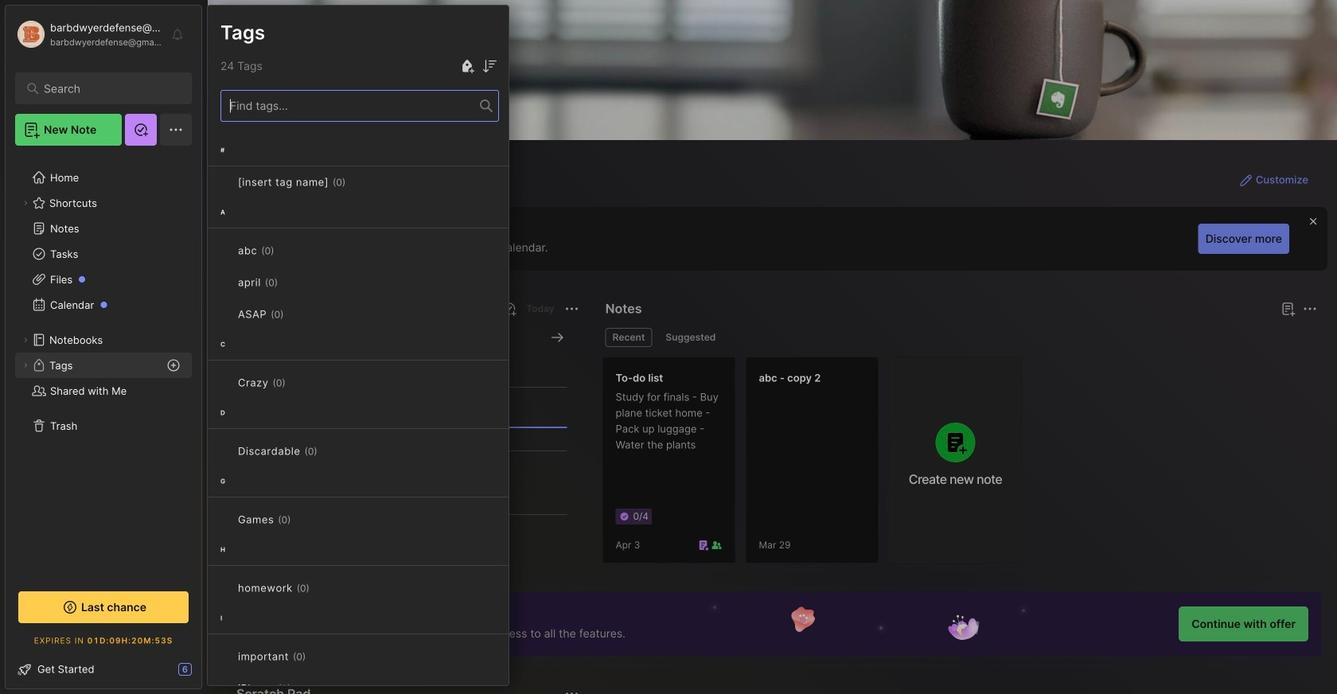 Task type: describe. For each thing, give the bounding box(es) containing it.
Account field
[[15, 18, 162, 50]]

1 horizontal spatial row group
[[602, 357, 1032, 573]]

expand notebooks image
[[21, 335, 30, 345]]

Sort field
[[480, 56, 499, 76]]

tree inside the main element
[[6, 155, 201, 574]]

1 tab from the left
[[605, 328, 652, 347]]

click to collapse image
[[201, 665, 213, 684]]



Task type: vqa. For each thing, say whether or not it's contained in the screenshot.
Tag actions field
yes



Task type: locate. For each thing, give the bounding box(es) containing it.
tab
[[605, 328, 652, 347], [659, 328, 723, 347]]

Tag actions field
[[346, 174, 371, 190], [278, 275, 303, 291], [284, 306, 309, 322], [291, 512, 316, 528], [310, 580, 335, 596], [291, 681, 316, 694]]

create new tag image
[[458, 57, 477, 76]]

0 horizontal spatial row group
[[208, 135, 509, 694]]

1 vertical spatial tag actions image
[[310, 582, 335, 595]]

0 vertical spatial tag actions image
[[284, 308, 309, 321]]

Search text field
[[44, 81, 171, 96]]

2 tab from the left
[[659, 328, 723, 347]]

none search field inside the main element
[[44, 79, 171, 98]]

new task image
[[501, 301, 517, 317]]

1 horizontal spatial tab
[[659, 328, 723, 347]]

None search field
[[44, 79, 171, 98]]

row group
[[208, 135, 509, 694], [602, 357, 1032, 573]]

Help and Learning task checklist field
[[6, 657, 201, 682]]

main element
[[0, 0, 207, 694]]

tree
[[6, 155, 201, 574]]

tab list
[[605, 328, 1315, 347]]

expand tags image
[[21, 361, 30, 370]]

tag actions image
[[284, 308, 309, 321], [310, 582, 335, 595]]

tag actions image
[[346, 176, 371, 189], [278, 276, 303, 289], [291, 513, 316, 526], [291, 682, 316, 694]]

0 horizontal spatial tab
[[605, 328, 652, 347]]

Find tags… text field
[[221, 95, 480, 117]]

sort options image
[[480, 57, 499, 76]]



